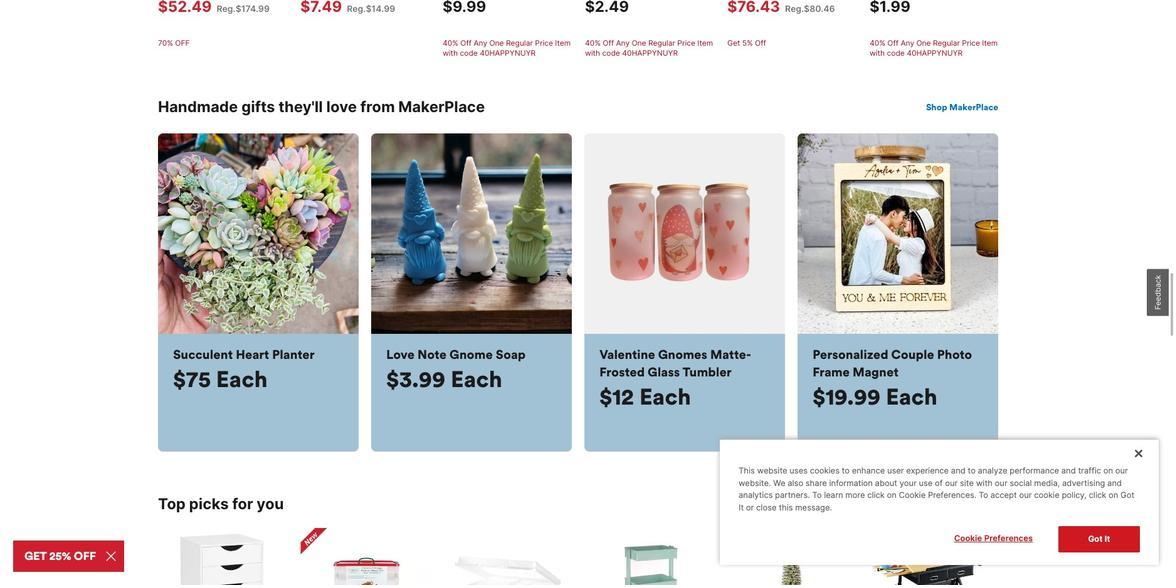 Task type: describe. For each thing, give the bounding box(es) containing it.
40% for third 40% off any one regular price item with code 40happynuyr link
[[870, 38, 886, 47]]

2 horizontal spatial and
[[1108, 478, 1122, 488]]

blue, white and green shaped soaps image
[[371, 133, 572, 334]]

5%
[[742, 38, 753, 47]]

valentine gnomes matte- frosted glass tumbler $12 each
[[600, 347, 752, 411]]

handmade gifts they'll love from makerplace
[[158, 98, 485, 116]]

partners.
[[775, 491, 810, 501]]

$12
[[600, 384, 634, 411]]

it inside got it button
[[1105, 535, 1110, 545]]

2 to from the left
[[979, 491, 988, 501]]

price for third 40% off any one regular price item with code 40happynuyr link
[[962, 38, 980, 47]]

this
[[779, 503, 793, 513]]

use
[[919, 478, 933, 488]]

gifts
[[241, 98, 275, 116]]

tumbler
[[683, 365, 732, 381]]

preferences.
[[928, 491, 977, 501]]

3 off from the left
[[755, 38, 766, 47]]

3-layer christmas ornament storage box by simply tidy™ image
[[300, 529, 430, 586]]

1 one from the left
[[489, 38, 504, 47]]

personalized couple photo frame magnet $19.99 each
[[813, 347, 972, 411]]

also
[[788, 478, 804, 488]]

our right traffic at right bottom
[[1116, 466, 1128, 476]]

website.
[[739, 478, 771, 488]]

got inside this website uses cookies to enhance user experience and to analyze performance and traffic on our website. we also share information about your use of our site with our social media, advertising and analytics partners. to learn more click on cookie preferences. to accept our cookie policy, click on got it or close this message.
[[1121, 491, 1135, 501]]

1 regular from the left
[[506, 38, 533, 47]]

2 one from the left
[[632, 38, 646, 47]]

website
[[757, 466, 788, 476]]

media,
[[1034, 478, 1060, 488]]

40% off any one regular price item with code 40happynuyr for 2nd 40% off any one regular price item with code 40happynuyr link from the right
[[585, 38, 713, 58]]

share
[[806, 478, 827, 488]]

learn
[[824, 491, 843, 501]]

off for 2nd 40% off any one regular price item with code 40happynuyr link from the right
[[603, 38, 614, 47]]

3 any from the left
[[901, 38, 914, 47]]

top picks for you
[[158, 495, 284, 513]]

uses
[[790, 466, 808, 476]]

price for 2nd 40% off any one regular price item with code 40happynuyr link from the right
[[678, 38, 696, 47]]

for
[[232, 495, 253, 513]]

code for 2nd 40% off any one regular price item with code 40happynuyr link from the right
[[602, 48, 620, 58]]

our up preferences.
[[945, 478, 958, 488]]

heart
[[236, 347, 269, 363]]

couple
[[891, 347, 934, 363]]

heart shape container with succulents image
[[158, 133, 359, 334]]

shop
[[926, 101, 947, 113]]

each inside valentine gnomes matte- frosted glass tumbler $12 each
[[640, 384, 691, 411]]

code for third 40% off any one regular price item with code 40happynuyr link from right
[[460, 48, 478, 58]]

got it button
[[1059, 527, 1140, 553]]

preferences
[[985, 534, 1033, 544]]

matte-
[[710, 347, 752, 363]]

reg.$14.99 link
[[300, 0, 430, 58]]

note
[[418, 347, 447, 363]]

our up accept
[[995, 478, 1008, 488]]

2 40% off any one regular price item with code 40happynuyr link from the left
[[585, 0, 715, 58]]

traffic
[[1078, 466, 1101, 476]]

reg.$14.99
[[347, 3, 395, 14]]

personalized
[[813, 347, 889, 363]]

frame
[[813, 365, 850, 381]]

arts & crafts creative center by artist's loft™ image
[[870, 529, 1000, 586]]

succulent heart planter $75 each
[[173, 347, 315, 394]]

photo
[[937, 347, 972, 363]]

40% for 2nd 40% off any one regular price item with code 40happynuyr link from the right
[[585, 38, 601, 47]]

valentine
[[600, 347, 655, 363]]

you
[[257, 495, 284, 513]]

each inside succulent heart planter $75 each
[[216, 366, 268, 394]]

40% off any one regular price item with code 40happynuyr for third 40% off any one regular price item with code 40happynuyr link from right
[[443, 38, 571, 58]]

got it
[[1088, 535, 1110, 545]]

cookie preferences button
[[939, 527, 1049, 552]]

analyze
[[978, 466, 1008, 476]]

$3.99
[[386, 366, 446, 394]]

40% for third 40% off any one regular price item with code 40happynuyr link from right
[[443, 38, 458, 47]]

handmade
[[158, 98, 238, 116]]

of
[[935, 478, 943, 488]]

our down social at bottom
[[1019, 491, 1032, 501]]

makerplace inside shop makerplace link
[[950, 101, 998, 113]]

1 to from the left
[[842, 466, 850, 476]]

on right traffic at right bottom
[[1104, 466, 1113, 476]]

40happynuyr for 2nd 40% off any one regular price item with code 40happynuyr link from the right
[[622, 48, 678, 58]]

40happynuyr for third 40% off any one regular price item with code 40happynuyr link
[[907, 48, 963, 58]]

get 5% off
[[728, 38, 766, 47]]

cookies
[[810, 466, 840, 476]]

picks
[[189, 495, 229, 513]]

social
[[1010, 478, 1032, 488]]

70%
[[158, 38, 173, 47]]

7ft. pre-lit artificial cashmere pencil christmas tree, clear lights by ashland® image
[[728, 529, 857, 586]]

magnet
[[853, 365, 899, 381]]

off for third 40% off any one regular price item with code 40happynuyr link from right
[[461, 38, 472, 47]]

1 to from the left
[[812, 491, 822, 501]]

love
[[326, 98, 357, 116]]

cookie preferences
[[954, 534, 1033, 544]]

40happynuyr for third 40% off any one regular price item with code 40happynuyr link from right
[[480, 48, 536, 58]]

we
[[774, 478, 786, 488]]

glass
[[648, 365, 680, 381]]

planter
[[272, 347, 315, 363]]



Task type: locate. For each thing, give the bounding box(es) containing it.
any
[[474, 38, 487, 47], [616, 38, 630, 47], [901, 38, 914, 47]]

0 vertical spatial got
[[1121, 491, 1135, 501]]

2 any from the left
[[616, 38, 630, 47]]

shop makerplace link
[[926, 101, 998, 118]]

40% off any one regular price item with code 40happynuyr link
[[443, 0, 573, 58], [585, 0, 715, 58], [870, 0, 1000, 58]]

your
[[900, 478, 917, 488]]

it down advertising
[[1105, 535, 1110, 545]]

1 40happynuyr from the left
[[480, 48, 536, 58]]

0 horizontal spatial one
[[489, 38, 504, 47]]

1 item from the left
[[555, 38, 571, 47]]

1 vertical spatial cookie
[[954, 534, 982, 544]]

succulent
[[173, 347, 233, 363]]

gnome
[[450, 347, 493, 363]]

1 horizontal spatial it
[[1105, 535, 1110, 545]]

1 horizontal spatial 40%
[[585, 38, 601, 47]]

40% off any one regular price item with code 40happynuyr for third 40% off any one regular price item with code 40happynuyr link
[[870, 38, 998, 58]]

from
[[360, 98, 395, 116]]

and up advertising
[[1062, 466, 1076, 476]]

2 horizontal spatial code
[[887, 48, 905, 58]]

$19.99
[[813, 384, 881, 411]]

1 click from the left
[[867, 491, 885, 501]]

on right policy,
[[1109, 491, 1118, 501]]

2 horizontal spatial 40happynuyr
[[907, 48, 963, 58]]

3 price from the left
[[962, 38, 980, 47]]

40%
[[443, 38, 458, 47], [585, 38, 601, 47], [870, 38, 886, 47]]

to
[[842, 466, 850, 476], [968, 466, 976, 476]]

cookie left preferences at the right bottom of page
[[954, 534, 982, 544]]

more
[[846, 491, 865, 501]]

off for third 40% off any one regular price item with code 40happynuyr link
[[888, 38, 899, 47]]

0 horizontal spatial any
[[474, 38, 487, 47]]

0 horizontal spatial makerplace
[[398, 98, 485, 116]]

1 40% off any one regular price item with code 40happynuyr from the left
[[443, 38, 571, 58]]

1 horizontal spatial 40% off any one regular price item with code 40happynuyr link
[[585, 0, 715, 58]]

1 vertical spatial got
[[1088, 535, 1103, 545]]

2 40% from the left
[[585, 38, 601, 47]]

analytics
[[739, 491, 773, 501]]

2 40% off any one regular price item with code 40happynuyr from the left
[[585, 38, 713, 58]]

and right advertising
[[1108, 478, 1122, 488]]

on
[[1104, 466, 1113, 476], [887, 491, 897, 501], [1109, 491, 1118, 501]]

soap
[[496, 347, 526, 363]]

2 40happynuyr from the left
[[622, 48, 678, 58]]

performance
[[1010, 466, 1059, 476]]

40% off any one regular price item with code 40happynuyr
[[443, 38, 571, 58], [585, 38, 713, 58], [870, 38, 998, 58]]

1 horizontal spatial click
[[1089, 491, 1107, 501]]

1 horizontal spatial price
[[678, 38, 696, 47]]

one
[[489, 38, 504, 47], [632, 38, 646, 47], [917, 38, 931, 47]]

click down advertising
[[1089, 491, 1107, 501]]

0 horizontal spatial regular
[[506, 38, 533, 47]]

makerplace
[[398, 98, 485, 116], [950, 101, 998, 113]]

and
[[951, 466, 966, 476], [1062, 466, 1076, 476], [1108, 478, 1122, 488]]

lexington 3-tier rolling cart by simply tidy™ image
[[585, 529, 715, 586]]

with inside this website uses cookies to enhance user experience and to analyze performance and traffic on our website. we also share information about your use of our site with our social media, advertising and analytics partners. to learn more click on cookie preferences. to accept our cookie policy, click on got it or close this message.
[[976, 478, 993, 488]]

1 any from the left
[[474, 38, 487, 47]]

reg.$80.46
[[785, 3, 835, 14]]

shop makerplace
[[926, 101, 998, 113]]

3 one from the left
[[917, 38, 931, 47]]

gnomes
[[658, 347, 708, 363]]

0 vertical spatial cookie
[[899, 491, 926, 501]]

0 vertical spatial it
[[739, 503, 744, 513]]

it inside this website uses cookies to enhance user experience and to analyze performance and traffic on our website. we also share information about your use of our site with our social media, advertising and analytics partners. to learn more click on cookie preferences. to accept our cookie policy, click on got it or close this message.
[[739, 503, 744, 513]]

2 horizontal spatial price
[[962, 38, 980, 47]]

2 click from the left
[[1089, 491, 1107, 501]]

it left or in the right bottom of the page
[[739, 503, 744, 513]]

love
[[386, 347, 415, 363]]

got
[[1121, 491, 1135, 501], [1088, 535, 1103, 545]]

policy,
[[1062, 491, 1087, 501]]

or
[[746, 503, 754, 513]]

1 off from the left
[[461, 38, 472, 47]]

price
[[535, 38, 553, 47], [678, 38, 696, 47], [962, 38, 980, 47]]

three frosted containers with hearts and gnome image
[[585, 133, 785, 334]]

3 regular from the left
[[933, 38, 960, 47]]

0 horizontal spatial item
[[555, 38, 571, 47]]

2 horizontal spatial 40% off any one regular price item with code 40happynuyr link
[[870, 0, 1000, 58]]

cookie down your
[[899, 491, 926, 501]]

to up site
[[968, 466, 976, 476]]

got down advertising
[[1088, 535, 1103, 545]]

1 horizontal spatial got
[[1121, 491, 1135, 501]]

0 horizontal spatial cookie
[[899, 491, 926, 501]]

1 horizontal spatial to
[[979, 491, 988, 501]]

2 horizontal spatial item
[[982, 38, 998, 47]]

message.
[[795, 503, 832, 513]]

3 item from the left
[[982, 38, 998, 47]]

0 horizontal spatial price
[[535, 38, 553, 47]]

close
[[756, 503, 777, 513]]

1 code from the left
[[460, 48, 478, 58]]

about
[[875, 478, 898, 488]]

0 horizontal spatial to
[[812, 491, 822, 501]]

got inside button
[[1088, 535, 1103, 545]]

each down 'gnome'
[[451, 366, 502, 394]]

1 horizontal spatial 40happynuyr
[[622, 48, 678, 58]]

1 horizontal spatial and
[[1062, 466, 1076, 476]]

0 horizontal spatial code
[[460, 48, 478, 58]]

1 horizontal spatial item
[[698, 38, 713, 47]]

3 40% off any one regular price item with code 40happynuyr from the left
[[870, 38, 998, 58]]

1 horizontal spatial 40% off any one regular price item with code 40happynuyr
[[585, 38, 713, 58]]

each
[[216, 366, 268, 394], [451, 366, 502, 394], [640, 384, 691, 411], [886, 384, 938, 411]]

cookie
[[1034, 491, 1060, 501]]

enhance
[[852, 466, 885, 476]]

each down couple
[[886, 384, 938, 411]]

and up site
[[951, 466, 966, 476]]

0 horizontal spatial click
[[867, 491, 885, 501]]

click
[[867, 491, 885, 501], [1089, 491, 1107, 501]]

2 to from the left
[[968, 466, 976, 476]]

0 horizontal spatial 40%
[[443, 38, 458, 47]]

it
[[739, 503, 744, 513], [1105, 535, 1110, 545]]

2 code from the left
[[602, 48, 620, 58]]

user
[[887, 466, 904, 476]]

1 horizontal spatial to
[[968, 466, 976, 476]]

advertising
[[1062, 478, 1105, 488]]

1 40% from the left
[[443, 38, 458, 47]]

reg.$174.99
[[217, 3, 270, 14]]

0 horizontal spatial it
[[739, 503, 744, 513]]

3 40% from the left
[[870, 38, 886, 47]]

0 horizontal spatial 40% off any one regular price item with code 40happynuyr link
[[443, 0, 573, 58]]

cookie inside this website uses cookies to enhance user experience and to analyze performance and traffic on our website. we also share information about your use of our site with our social media, advertising and analytics partners. to learn more click on cookie preferences. to accept our cookie policy, click on got it or close this message.
[[899, 491, 926, 501]]

$75
[[173, 366, 211, 394]]

on down about
[[887, 491, 897, 501]]

cookie inside button
[[954, 534, 982, 544]]

each inside "love note gnome soap $3.99 each"
[[451, 366, 502, 394]]

4 off from the left
[[888, 38, 899, 47]]

1 40% off any one regular price item with code 40happynuyr link from the left
[[443, 0, 573, 58]]

to
[[812, 491, 822, 501], [979, 491, 988, 501]]

1 vertical spatial it
[[1105, 535, 1110, 545]]

0 horizontal spatial and
[[951, 466, 966, 476]]

accept
[[991, 491, 1017, 501]]

code for third 40% off any one regular price item with code 40happynuyr link
[[887, 48, 905, 58]]

3-layer christmas ornament storage box by simply tidy™ new logo image
[[300, 529, 328, 556]]

each down heart
[[216, 366, 268, 394]]

2 horizontal spatial 40% off any one regular price item with code 40happynuyr
[[870, 38, 998, 58]]

item for third 40% off any one regular price item with code 40happynuyr link from right
[[555, 38, 571, 47]]

item for 2nd 40% off any one regular price item with code 40happynuyr link from the right
[[698, 38, 713, 47]]

photo & craft keeper by simply tidy™ image
[[443, 529, 573, 586]]

0 horizontal spatial to
[[842, 466, 850, 476]]

got up got it button
[[1121, 491, 1135, 501]]

2 horizontal spatial one
[[917, 38, 931, 47]]

get
[[728, 38, 740, 47]]

to left accept
[[979, 491, 988, 501]]

site
[[960, 478, 974, 488]]

item for third 40% off any one regular price item with code 40happynuyr link
[[982, 38, 998, 47]]

each down glass
[[640, 384, 691, 411]]

1 horizontal spatial code
[[602, 48, 620, 58]]

3 40happynuyr from the left
[[907, 48, 963, 58]]

off
[[461, 38, 472, 47], [603, 38, 614, 47], [755, 38, 766, 47], [888, 38, 899, 47]]

1 horizontal spatial cookie
[[954, 534, 982, 544]]

price for third 40% off any one regular price item with code 40happynuyr link from right
[[535, 38, 553, 47]]

love note gnome soap $3.99 each
[[386, 347, 526, 394]]

0 horizontal spatial got
[[1088, 535, 1103, 545]]

click down about
[[867, 491, 885, 501]]

cookie
[[899, 491, 926, 501], [954, 534, 982, 544]]

1 horizontal spatial makerplace
[[950, 101, 998, 113]]

information
[[829, 478, 873, 488]]

2 item from the left
[[698, 38, 713, 47]]

experience
[[907, 466, 949, 476]]

off
[[175, 38, 190, 47]]

code
[[460, 48, 478, 58], [602, 48, 620, 58], [887, 48, 905, 58]]

modular mobile chest by simply tidy™ image
[[158, 529, 288, 586]]

1 horizontal spatial one
[[632, 38, 646, 47]]

3 40% off any one regular price item with code 40happynuyr link from the left
[[870, 0, 1000, 58]]

2 regular from the left
[[648, 38, 675, 47]]

3 code from the left
[[887, 48, 905, 58]]

our
[[1116, 466, 1128, 476], [945, 478, 958, 488], [995, 478, 1008, 488], [1019, 491, 1032, 501]]

0 horizontal spatial 40happynuyr
[[480, 48, 536, 58]]

to down share
[[812, 491, 822, 501]]

2 price from the left
[[678, 38, 696, 47]]

1 horizontal spatial regular
[[648, 38, 675, 47]]

2 horizontal spatial any
[[901, 38, 914, 47]]

they'll
[[279, 98, 323, 116]]

2 off from the left
[[603, 38, 614, 47]]

70% off
[[158, 38, 190, 47]]

2 horizontal spatial regular
[[933, 38, 960, 47]]

0 horizontal spatial 40% off any one regular price item with code 40happynuyr
[[443, 38, 571, 58]]

1 horizontal spatial any
[[616, 38, 630, 47]]

to up "information"
[[842, 466, 850, 476]]

wood frame with couple photo image
[[798, 133, 998, 334]]

this website uses cookies to enhance user experience and to analyze performance and traffic on our website. we also share information about your use of our site with our social media, advertising and analytics partners. to learn more click on cookie preferences. to accept our cookie policy, click on got it or close this message.
[[739, 466, 1135, 513]]

1 price from the left
[[535, 38, 553, 47]]

frosted
[[600, 365, 645, 381]]

2 horizontal spatial 40%
[[870, 38, 886, 47]]

each inside personalized couple photo frame magnet $19.99 each
[[886, 384, 938, 411]]

top
[[158, 495, 186, 513]]

this
[[739, 466, 755, 476]]



Task type: vqa. For each thing, say whether or not it's contained in the screenshot.


